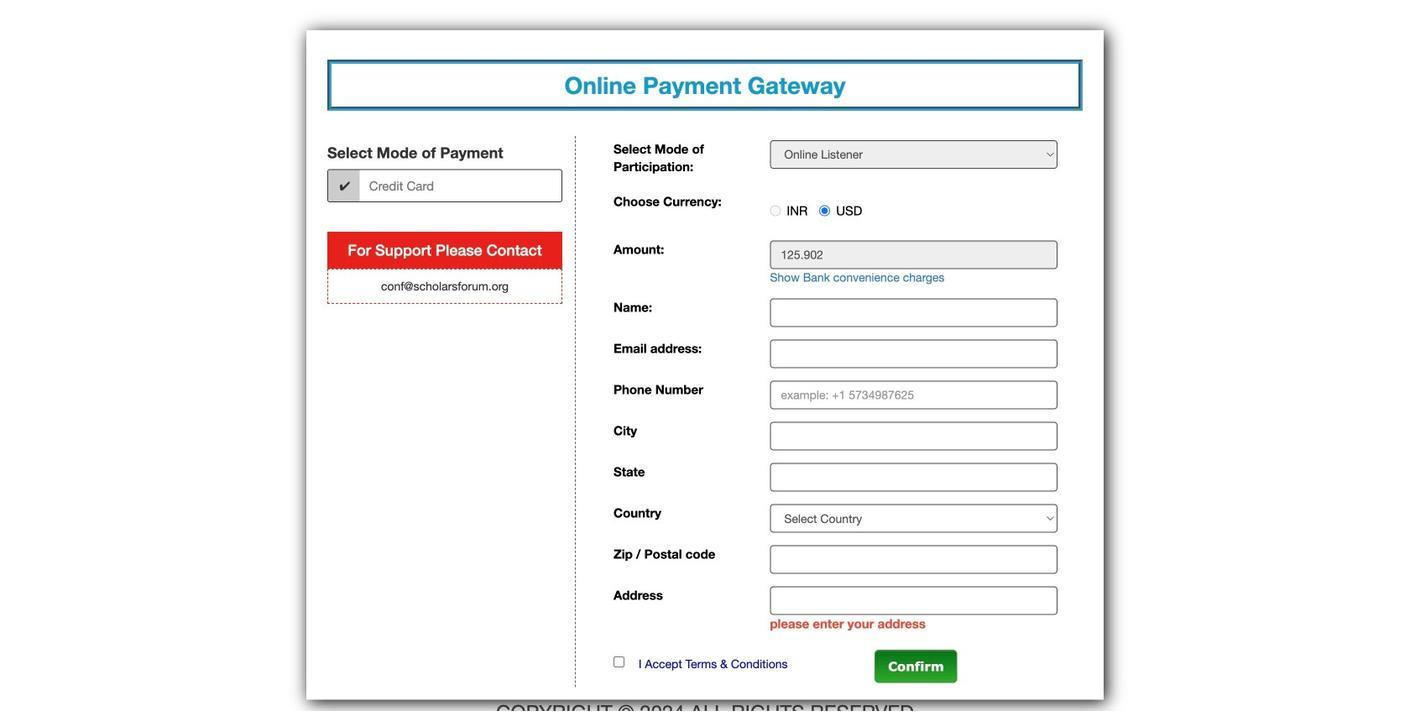 Task type: vqa. For each thing, say whether or not it's contained in the screenshot.
'Option'
yes



Task type: locate. For each thing, give the bounding box(es) containing it.
None checkbox
[[614, 656, 625, 667]]

None number field
[[770, 241, 1058, 269]]

None text field
[[770, 299, 1058, 327], [770, 422, 1058, 451], [770, 587, 1058, 615], [770, 299, 1058, 327], [770, 422, 1058, 451], [770, 587, 1058, 615]]

example: +1 5734987625 telephone field
[[770, 381, 1058, 410]]

None radio
[[770, 205, 781, 216]]

None text field
[[770, 340, 1058, 368], [770, 463, 1058, 492], [770, 546, 1058, 574], [770, 340, 1058, 368], [770, 463, 1058, 492], [770, 546, 1058, 574]]

None radio
[[820, 205, 831, 216]]



